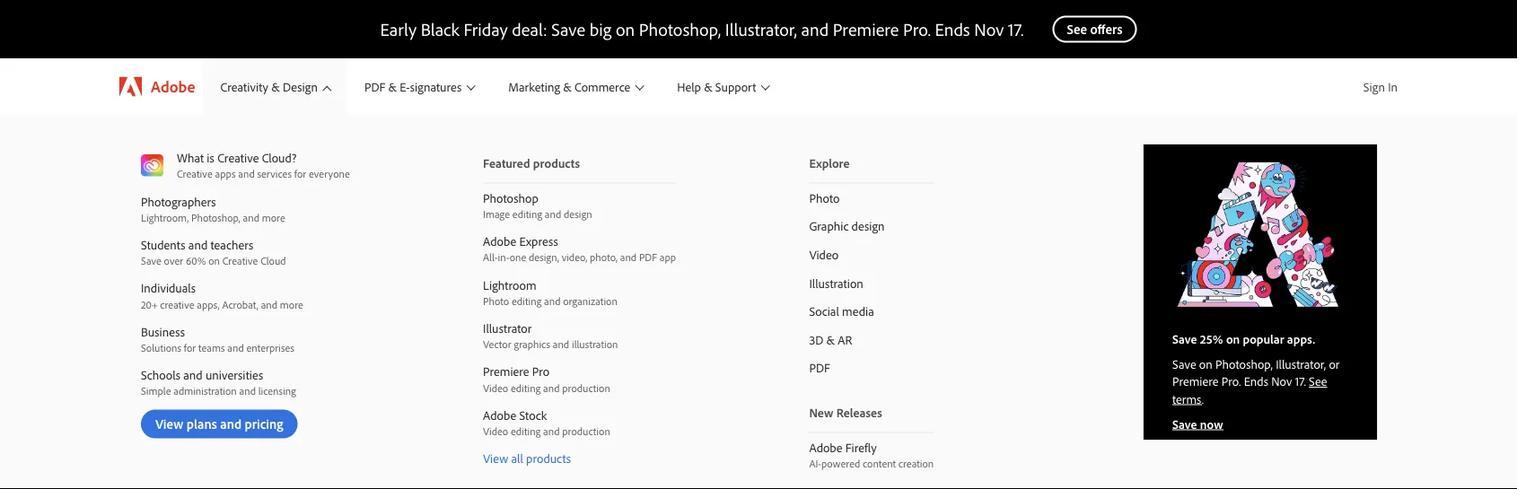Task type: vqa. For each thing, say whether or not it's contained in the screenshot.
the leftmost your
no



Task type: locate. For each thing, give the bounding box(es) containing it.
video down vector
[[483, 381, 508, 394]]

1 horizontal spatial black
[[421, 18, 460, 40]]

black
[[421, 18, 460, 40], [314, 324, 404, 374]]

1 vertical spatial ends
[[1244, 374, 1269, 389]]

pricing
[[245, 416, 283, 433]]

0 vertical spatial illustrator,
[[725, 18, 797, 40]]

social media
[[809, 303, 874, 319]]

apps.
[[1287, 331, 1315, 347]]

17.
[[1008, 18, 1024, 40], [1295, 374, 1306, 389]]

&
[[271, 79, 280, 94], [388, 79, 397, 94], [563, 79, 572, 94], [704, 79, 713, 94], [826, 332, 835, 348]]

and inside business solutions for teams and enterprises
[[227, 341, 244, 354]]

creative down what
[[177, 167, 213, 181]]

early for early black friday deal. get 25% off.
[[220, 324, 305, 374]]

see for see offers
[[1067, 21, 1087, 38]]

1 vertical spatial more
[[280, 297, 303, 311]]

premiere inside save on photoshop, illustrator, or premiere pro. ends nov 17.
[[1173, 374, 1219, 389]]

2 production from the top
[[562, 424, 610, 438]]

save
[[551, 18, 586, 40], [141, 254, 161, 267], [1173, 331, 1197, 347], [1173, 356, 1197, 372], [1173, 416, 1197, 432]]

0 vertical spatial ends
[[935, 18, 970, 40]]

illustrator, down the apps.
[[1276, 356, 1326, 372]]

1 vertical spatial 25%
[[288, 374, 361, 423]]

0 vertical spatial see
[[1067, 21, 1087, 38]]

video
[[809, 247, 839, 262], [483, 381, 508, 394], [483, 424, 508, 438]]

acrobat,
[[222, 297, 258, 311]]

friday
[[464, 18, 508, 40], [413, 324, 515, 374]]

20+
[[141, 297, 158, 311]]

commerce
[[575, 79, 631, 94]]

support
[[715, 79, 756, 94]]

for inside buy photoshop, illustrator, or premiere pro, and save for the first six months.
[[642, 440, 664, 465]]

photoshop, down 'save 25% on popular apps.'
[[1216, 356, 1273, 372]]

illustrator, inside save on photoshop, illustrator, or premiere pro. ends nov 17.
[[1276, 356, 1326, 372]]

design up adobe express all-in-one design, video, photo, and pdf app at the left
[[564, 207, 592, 221]]

1 vertical spatial see
[[1309, 374, 1328, 389]]

and inside premiere pro video editing and production
[[543, 381, 560, 394]]

pdf inside popup button
[[364, 79, 385, 94]]

1 horizontal spatial photo
[[809, 190, 840, 206]]

1 horizontal spatial for
[[294, 167, 306, 181]]

creative up 'apps'
[[217, 150, 259, 166]]

for right the save
[[642, 440, 664, 465]]

lightroom photo editing and organization
[[483, 277, 618, 307]]

2 horizontal spatial illustrator,
[[1276, 356, 1326, 372]]

1 horizontal spatial see
[[1309, 374, 1328, 389]]

25% left popular on the right of the page
[[1200, 331, 1224, 347]]

1 horizontal spatial early
[[380, 18, 417, 40]]

early up "licensing"
[[220, 324, 305, 374]]

1 horizontal spatial or
[[1329, 356, 1340, 372]]

0 vertical spatial friday
[[464, 18, 508, 40]]

pdf
[[364, 79, 385, 94], [639, 251, 657, 264], [809, 360, 830, 376]]

on up the .
[[1199, 356, 1213, 372]]

1 horizontal spatial nov
[[1272, 374, 1292, 389]]

60%
[[186, 254, 206, 267]]

0 horizontal spatial design
[[564, 207, 592, 221]]

photo
[[809, 190, 840, 206], [483, 294, 509, 307]]

services
[[257, 167, 292, 181]]

1 horizontal spatial view
[[483, 451, 508, 466]]

0 horizontal spatial illustrator,
[[350, 440, 429, 465]]

illustrator, up support
[[725, 18, 797, 40]]

0 vertical spatial for
[[294, 167, 306, 181]]

view
[[155, 416, 184, 433], [483, 451, 508, 466]]

& left design at the left top
[[271, 79, 280, 94]]

1 vertical spatial 17.
[[1295, 374, 1306, 389]]

0 horizontal spatial photo
[[483, 294, 509, 307]]

0 vertical spatial more
[[262, 211, 285, 224]]

1 vertical spatial for
[[184, 341, 196, 354]]

adobe for adobe express all-in-one design, video, photo, and pdf app
[[483, 233, 516, 249]]

video up 'view all products'
[[483, 424, 508, 438]]

17. left see offers
[[1008, 18, 1024, 40]]

apps,
[[197, 297, 220, 311]]

ai-
[[809, 457, 821, 470]]

1 horizontal spatial ends
[[1244, 374, 1269, 389]]

2 vertical spatial illustrator,
[[350, 440, 429, 465]]

editing down photoshop
[[512, 207, 542, 221]]

& left e-
[[388, 79, 397, 94]]

what
[[177, 150, 204, 166]]

1 vertical spatial or
[[433, 440, 450, 465]]

e-
[[400, 79, 410, 94]]

1 horizontal spatial pdf
[[639, 251, 657, 264]]

over
[[164, 254, 183, 267]]

1 vertical spatial pro.
[[1222, 374, 1241, 389]]

get
[[220, 374, 279, 423]]

or
[[1329, 356, 1340, 372], [433, 440, 450, 465]]

& right "3d"
[[826, 332, 835, 348]]

production for pro
[[562, 381, 610, 394]]

products right all
[[526, 451, 571, 466]]

1 production from the top
[[562, 381, 610, 394]]

creative
[[217, 150, 259, 166], [177, 167, 213, 181], [222, 254, 258, 267]]

& for marketing
[[563, 79, 572, 94]]

0 horizontal spatial 25%
[[288, 374, 361, 423]]

save inside save on photoshop, illustrator, or premiere pro. ends nov 17.
[[1173, 356, 1197, 372]]

1 vertical spatial nov
[[1272, 374, 1292, 389]]

& for pdf
[[388, 79, 397, 94]]

friday for deal:
[[464, 18, 508, 40]]

adobe inside adobe stock video editing and production
[[483, 407, 516, 423]]

main element
[[0, 58, 1517, 489]]

for right services
[[294, 167, 306, 181]]

photoshop image editing and design
[[483, 190, 592, 221]]

early up e-
[[380, 18, 417, 40]]

adobe inside adobe express all-in-one design, video, photo, and pdf app
[[483, 233, 516, 249]]

adobe link
[[112, 58, 202, 115]]

& inside popup button
[[388, 79, 397, 94]]

photo inside the lightroom photo editing and organization
[[483, 294, 509, 307]]

0 vertical spatial view
[[155, 416, 184, 433]]

black inside early black friday deal. get 25% off.
[[314, 324, 404, 374]]

pro. inside save on photoshop, illustrator, or premiere pro. ends nov 17.
[[1222, 374, 1241, 389]]

on right big at top left
[[616, 18, 635, 40]]

0 vertical spatial or
[[1329, 356, 1340, 372]]

design
[[564, 207, 592, 221], [852, 218, 885, 234]]

25% inside early black friday deal. get 25% off.
[[288, 374, 361, 423]]

pdf for the pdf link
[[809, 360, 830, 376]]

black up signatures
[[421, 18, 460, 40]]

0 horizontal spatial view
[[155, 416, 184, 433]]

adobe for adobe firefly ai-powered content creation
[[809, 439, 843, 455]]

marketing & commerce button
[[490, 58, 659, 115]]

0 horizontal spatial nov
[[974, 18, 1004, 40]]

see left offers
[[1067, 21, 1087, 38]]

1 vertical spatial illustrator,
[[1276, 356, 1326, 372]]

1 vertical spatial early
[[220, 324, 305, 374]]

0 horizontal spatial see
[[1067, 21, 1087, 38]]

video inside adobe stock video editing and production
[[483, 424, 508, 438]]

adobe inside adobe firefly ai-powered content creation
[[809, 439, 843, 455]]

pdf left app
[[639, 251, 657, 264]]

1 vertical spatial photo
[[483, 294, 509, 307]]

for inside business solutions for teams and enterprises
[[184, 341, 196, 354]]

and inside the individuals 20+ creative apps, acrobat, and more
[[261, 297, 277, 311]]

months.
[[310, 470, 375, 489]]

& inside dropdown button
[[271, 79, 280, 94]]

25% right the pricing at the left of the page
[[288, 374, 361, 423]]

illustration link
[[781, 269, 963, 297]]

more up cloud
[[262, 211, 285, 224]]

new releases heading
[[809, 393, 934, 433]]

early
[[380, 18, 417, 40], [220, 324, 305, 374]]

1 vertical spatial video
[[483, 381, 508, 394]]

black for save
[[421, 18, 460, 40]]

0 vertical spatial early
[[380, 18, 417, 40]]

0 vertical spatial nov
[[974, 18, 1004, 40]]

0 vertical spatial photo
[[809, 190, 840, 206]]

1 vertical spatial pdf
[[639, 251, 657, 264]]

view up regularly at us$22.99 element
[[483, 451, 508, 466]]

friday for deal.
[[413, 324, 515, 374]]

photoshop, up teachers
[[191, 211, 240, 224]]

0 vertical spatial black
[[421, 18, 460, 40]]

2 vertical spatial pdf
[[809, 360, 830, 376]]

pro,
[[532, 440, 563, 465]]

editing inside "photoshop image editing and design"
[[512, 207, 542, 221]]

0 horizontal spatial black
[[314, 324, 404, 374]]

1 horizontal spatial 17.
[[1295, 374, 1306, 389]]

0 horizontal spatial or
[[433, 440, 450, 465]]

1 vertical spatial friday
[[413, 324, 515, 374]]

& inside 'popup button'
[[704, 79, 713, 94]]

adobe up in-
[[483, 233, 516, 249]]

1 vertical spatial black
[[314, 324, 404, 374]]

design down photo link
[[852, 218, 885, 234]]

video link
[[781, 240, 963, 269]]

1 vertical spatial production
[[562, 424, 610, 438]]

illustrator, up us$17.23 element
[[350, 440, 429, 465]]

0 vertical spatial pdf
[[364, 79, 385, 94]]

black down early black friday deal. get 25% off. image
[[314, 324, 404, 374]]

0 vertical spatial products
[[533, 155, 580, 171]]

products inside view all products "link"
[[526, 451, 571, 466]]

on inside save on photoshop, illustrator, or premiere pro. ends nov 17.
[[1199, 356, 1213, 372]]

business
[[141, 324, 185, 339]]

creative down teachers
[[222, 254, 258, 267]]

& right the marketing on the left
[[563, 79, 572, 94]]

adobe firefly ai-powered content creation
[[809, 439, 934, 470]]

design
[[283, 79, 318, 94]]

social
[[809, 303, 839, 319]]

all
[[511, 451, 523, 466]]

illustrator, inside buy photoshop, illustrator, or premiere pro, and save for the first six months.
[[350, 440, 429, 465]]

production inside premiere pro video editing and production
[[562, 381, 610, 394]]

& inside "dropdown button"
[[563, 79, 572, 94]]

photoshop, up six
[[255, 440, 345, 465]]

0 horizontal spatial pro.
[[903, 18, 931, 40]]

plans
[[187, 416, 217, 433]]

solutions
[[141, 341, 181, 354]]

featured
[[483, 155, 530, 171]]

0 horizontal spatial 17.
[[1008, 18, 1024, 40]]

adobe up ai-
[[809, 439, 843, 455]]

pdf for pdf & e-signatures
[[364, 79, 385, 94]]

editing down stock
[[511, 424, 541, 438]]

0 horizontal spatial pdf
[[364, 79, 385, 94]]

see inside see terms
[[1309, 374, 1328, 389]]

production inside adobe stock video editing and production
[[562, 424, 610, 438]]

more
[[262, 211, 285, 224], [280, 297, 303, 311]]

marketing
[[508, 79, 560, 94]]

& right help
[[704, 79, 713, 94]]

pro.
[[903, 18, 931, 40], [1222, 374, 1241, 389]]

pdf left e-
[[364, 79, 385, 94]]

see down the apps.
[[1309, 374, 1328, 389]]

2 vertical spatial creative
[[222, 254, 258, 267]]

friday left deal:
[[464, 18, 508, 40]]

and
[[801, 18, 829, 40], [238, 167, 255, 181], [545, 207, 561, 221], [243, 211, 259, 224], [188, 237, 208, 253], [620, 251, 637, 264], [544, 294, 561, 307], [261, 297, 277, 311], [553, 337, 569, 351], [227, 341, 244, 354], [183, 367, 203, 383], [543, 381, 560, 394], [239, 384, 256, 398], [220, 416, 242, 433], [543, 424, 560, 438], [567, 440, 597, 465]]

25%
[[1200, 331, 1224, 347], [288, 374, 361, 423]]

and inside view plans and pricing link
[[220, 416, 242, 433]]

graphics
[[514, 337, 550, 351]]

0 vertical spatial 25%
[[1200, 331, 1224, 347]]

photo link
[[781, 184, 963, 212]]

pro
[[532, 364, 550, 379]]

view left plans
[[155, 416, 184, 433]]

and inside adobe stock video editing and production
[[543, 424, 560, 438]]

production down illustration
[[562, 381, 610, 394]]

creative inside students and teachers save over 60% on creative cloud
[[222, 254, 258, 267]]

17. down the apps.
[[1295, 374, 1306, 389]]

adobe left stock
[[483, 407, 516, 423]]

social media link
[[781, 297, 963, 326]]

for inside what is creative cloud? creative apps and services for everyone
[[294, 167, 306, 181]]

1 horizontal spatial pro.
[[1222, 374, 1241, 389]]

pdf down "3d"
[[809, 360, 830, 376]]

see
[[1067, 21, 1087, 38], [1309, 374, 1328, 389]]

view inside "link"
[[483, 451, 508, 466]]

video down graphic
[[809, 247, 839, 262]]

save for save now
[[1173, 416, 1197, 432]]

production
[[562, 381, 610, 394], [562, 424, 610, 438]]

production up view all products "link"
[[562, 424, 610, 438]]

editing
[[512, 207, 542, 221], [512, 294, 542, 307], [511, 381, 541, 394], [511, 424, 541, 438]]

photoshop
[[483, 190, 538, 206]]

one
[[510, 251, 526, 264]]

2 horizontal spatial for
[[642, 440, 664, 465]]

1 vertical spatial products
[[526, 451, 571, 466]]

editing down pro
[[511, 381, 541, 394]]

2 horizontal spatial pdf
[[809, 360, 830, 376]]

and inside adobe express all-in-one design, video, photo, and pdf app
[[620, 251, 637, 264]]

0 horizontal spatial for
[[184, 341, 196, 354]]

0 vertical spatial 17.
[[1008, 18, 1024, 40]]

save for save on photoshop, illustrator, or premiere pro. ends nov 17.
[[1173, 356, 1197, 372]]

2 vertical spatial for
[[642, 440, 664, 465]]

0 vertical spatial video
[[809, 247, 839, 262]]

early inside early black friday deal. get 25% off.
[[220, 324, 305, 374]]

1 horizontal spatial 25%
[[1200, 331, 1224, 347]]

3d & ar link
[[781, 326, 963, 354]]

0 vertical spatial production
[[562, 381, 610, 394]]

products up "photoshop image editing and design"
[[533, 155, 580, 171]]

photo up graphic
[[809, 190, 840, 206]]

see terms
[[1173, 374, 1328, 407]]

cloud?
[[262, 150, 297, 166]]

big
[[590, 18, 612, 40]]

friday down lightroom
[[413, 324, 515, 374]]

photo down lightroom
[[483, 294, 509, 307]]

content
[[863, 457, 896, 470]]

1 vertical spatial view
[[483, 451, 508, 466]]

& for 3d
[[826, 332, 835, 348]]

for
[[294, 167, 306, 181], [184, 341, 196, 354], [642, 440, 664, 465]]

signatures
[[410, 79, 462, 94]]

photoshop, inside the photographers lightroom, photoshop, and more
[[191, 211, 240, 224]]

2 vertical spatial video
[[483, 424, 508, 438]]

for left teams
[[184, 341, 196, 354]]

creative
[[160, 297, 194, 311]]

photographers
[[141, 193, 216, 209]]

on
[[616, 18, 635, 40], [208, 254, 220, 267], [1226, 331, 1240, 347], [1199, 356, 1213, 372]]

0 horizontal spatial early
[[220, 324, 305, 374]]

save now link
[[1173, 416, 1223, 432]]

17. inside save on photoshop, illustrator, or premiere pro. ends nov 17.
[[1295, 374, 1306, 389]]

and inside the photographers lightroom, photoshop, and more
[[243, 211, 259, 224]]

adobe right adobe, inc. icon
[[151, 76, 195, 97]]

more down cloud
[[280, 297, 303, 311]]

offers
[[1091, 21, 1123, 38]]

explore heading
[[809, 144, 934, 184]]

products inside featured products heading
[[533, 155, 580, 171]]

on right 60%
[[208, 254, 220, 267]]

and inside "illustrator vector graphics and illustration"
[[553, 337, 569, 351]]

friday inside early black friday deal. get 25% off.
[[413, 324, 515, 374]]

video inside premiere pro video editing and production
[[483, 381, 508, 394]]

teachers
[[211, 237, 253, 253]]

editing down lightroom
[[512, 294, 542, 307]]



Task type: describe. For each thing, give the bounding box(es) containing it.
sign
[[1364, 79, 1385, 94]]

firefly
[[846, 439, 877, 455]]

adobe express all-in-one design, video, photo, and pdf app
[[483, 233, 676, 264]]

featured products heading
[[483, 144, 676, 184]]

simple
[[141, 384, 171, 398]]

25% inside main element
[[1200, 331, 1224, 347]]

students and teachers save over 60% on creative cloud
[[141, 237, 286, 267]]

media
[[842, 303, 874, 319]]

image
[[483, 207, 510, 221]]

design inside "photoshop image editing and design"
[[564, 207, 592, 221]]

business solutions for teams and enterprises
[[141, 324, 295, 354]]

video,
[[562, 251, 587, 264]]

students
[[141, 237, 185, 253]]

or inside buy photoshop, illustrator, or premiere pro, and save for the first six months.
[[433, 440, 450, 465]]

and inside what is creative cloud? creative apps and services for everyone
[[238, 167, 255, 181]]

individuals
[[141, 280, 196, 296]]

is
[[207, 150, 215, 166]]

1 horizontal spatial design
[[852, 218, 885, 234]]

on inside students and teachers save over 60% on creative cloud
[[208, 254, 220, 267]]

view for view all products
[[483, 451, 508, 466]]

view plans and pricing
[[155, 416, 283, 433]]

editing inside the lightroom photo editing and organization
[[512, 294, 542, 307]]

app
[[660, 251, 676, 264]]

photo,
[[590, 251, 618, 264]]

terms
[[1173, 391, 1202, 407]]

premiere inside buy photoshop, illustrator, or premiere pro, and save for the first six months.
[[455, 440, 527, 465]]

everyone
[[309, 167, 350, 181]]

design,
[[529, 251, 559, 264]]

premiere pro video editing and production
[[483, 364, 610, 394]]

for for what is creative cloud? creative apps and services for everyone
[[294, 167, 306, 181]]

early black friday deal: save big on photoshop, illustrator, and premiere pro. ends nov 17.
[[380, 18, 1024, 40]]

buy photoshop, illustrator, or premiere pro, and save for the first six months.
[[220, 440, 664, 489]]

video for adobe stock
[[483, 424, 508, 438]]

creativity & design
[[220, 79, 318, 94]]

first
[[251, 470, 280, 489]]

more inside the individuals 20+ creative apps, acrobat, and more
[[280, 297, 303, 311]]

illustrator
[[483, 320, 532, 336]]

creativity
[[220, 79, 269, 94]]

popular
[[1243, 331, 1285, 347]]

schools
[[141, 367, 180, 383]]

sign in
[[1364, 79, 1398, 94]]

see offers link
[[1053, 16, 1137, 43]]

graphic
[[809, 218, 849, 234]]

new
[[809, 405, 834, 420]]

organization
[[563, 294, 618, 307]]

or inside save on photoshop, illustrator, or premiere pro. ends nov 17.
[[1329, 356, 1340, 372]]

now
[[1200, 416, 1223, 432]]

apps
[[215, 167, 236, 181]]

early black friday deal. get 25% off.
[[220, 324, 604, 423]]

.
[[1202, 391, 1204, 407]]

releases
[[836, 405, 883, 420]]

view for view plans and pricing
[[155, 416, 184, 433]]

view plans and pricing link
[[141, 410, 298, 438]]

administration
[[174, 384, 237, 398]]

save now
[[1173, 416, 1223, 432]]

creation
[[899, 457, 934, 470]]

graphic design
[[809, 218, 885, 234]]

& for creativity
[[271, 79, 280, 94]]

production for stock
[[562, 424, 610, 438]]

photoshop, inside save on photoshop, illustrator, or premiere pro. ends nov 17.
[[1216, 356, 1273, 372]]

0 vertical spatial creative
[[217, 150, 259, 166]]

& for help
[[704, 79, 713, 94]]

adobe for adobe stock video editing and production
[[483, 407, 516, 423]]

licensing
[[258, 384, 296, 398]]

adobe, inc. image
[[119, 77, 142, 97]]

illustrator vector graphics and illustration
[[483, 320, 618, 351]]

teams
[[198, 341, 225, 354]]

3d
[[809, 332, 824, 348]]

adobe for adobe
[[151, 76, 195, 97]]

lightroom,
[[141, 211, 189, 224]]

help & support
[[677, 79, 756, 94]]

powered
[[821, 457, 860, 470]]

1 vertical spatial creative
[[177, 167, 213, 181]]

photoshop, up help
[[639, 18, 721, 40]]

universities
[[206, 367, 263, 383]]

and inside students and teachers save over 60% on creative cloud
[[188, 237, 208, 253]]

buy
[[220, 440, 250, 465]]

on left popular on the right of the page
[[1226, 331, 1240, 347]]

off.
[[370, 374, 422, 423]]

ends inside save on photoshop, illustrator, or premiere pro. ends nov 17.
[[1244, 374, 1269, 389]]

featured products
[[483, 155, 580, 171]]

the
[[220, 470, 246, 489]]

help
[[677, 79, 701, 94]]

pdf link
[[781, 354, 963, 382]]

save
[[602, 440, 638, 465]]

help & support button
[[659, 58, 785, 115]]

nov inside save on photoshop, illustrator, or premiere pro. ends nov 17.
[[1272, 374, 1292, 389]]

0 horizontal spatial ends
[[935, 18, 970, 40]]

video for premiere pro
[[483, 381, 508, 394]]

early black friday deal. get 25% off. image
[[220, 246, 431, 303]]

pdf & e-signatures button
[[346, 58, 490, 115]]

0 vertical spatial pro.
[[903, 18, 931, 40]]

more inside the photographers lightroom, photoshop, and more
[[262, 211, 285, 224]]

photographers lightroom, photoshop, and more
[[141, 193, 285, 224]]

individuals 20+ creative apps, acrobat, and more
[[141, 280, 303, 311]]

1 horizontal spatial illustrator,
[[725, 18, 797, 40]]

editing inside premiere pro video editing and production
[[511, 381, 541, 394]]

early for early black friday deal: save big on photoshop, illustrator, and premiere pro. ends nov 17.
[[380, 18, 417, 40]]

pdf inside adobe express all-in-one design, video, photo, and pdf app
[[639, 251, 657, 264]]

save inside students and teachers save over 60% on creative cloud
[[141, 254, 161, 267]]

for for buy photoshop, illustrator, or premiere pro, and save for the first six months.
[[642, 440, 664, 465]]

editing inside adobe stock video editing and production
[[511, 424, 541, 438]]

us$17.23 element
[[380, 470, 449, 489]]

see for see terms
[[1309, 374, 1328, 389]]

deal:
[[512, 18, 547, 40]]

regularly at us$22.99 element
[[453, 470, 528, 489]]

and inside "photoshop image editing and design"
[[545, 207, 561, 221]]

all-
[[483, 251, 498, 264]]

and inside the lightroom photo editing and organization
[[544, 294, 561, 307]]

see terms link
[[1173, 374, 1328, 407]]

adobe stock video editing and production
[[483, 407, 610, 438]]

sign in button
[[1356, 65, 1405, 109]]

and inside buy photoshop, illustrator, or premiere pro, and save for the first six months.
[[567, 440, 597, 465]]

save for save 25% on popular apps.
[[1173, 331, 1197, 347]]

stock
[[519, 407, 547, 423]]

premiere inside premiere pro video editing and production
[[483, 364, 529, 379]]

express
[[519, 233, 558, 249]]

black for get
[[314, 324, 404, 374]]

explore
[[809, 155, 850, 171]]

vector
[[483, 337, 511, 351]]

deal.
[[524, 324, 604, 374]]

photoshop, inside buy photoshop, illustrator, or premiere pro, and save for the first six months.
[[255, 440, 345, 465]]

schools and universities simple administration and licensing
[[141, 367, 296, 398]]



